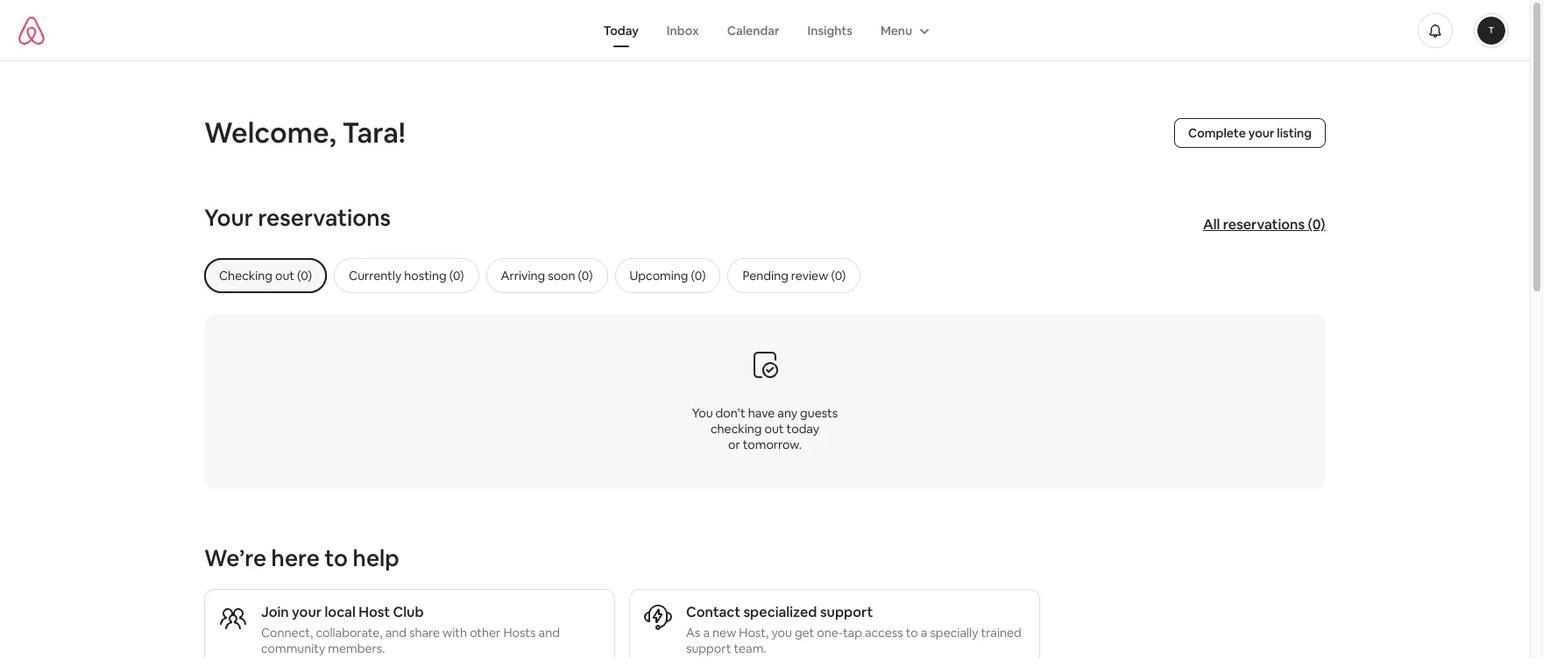 Task type: vqa. For each thing, say whether or not it's contained in the screenshot.
the Menu
yes



Task type: locate. For each thing, give the bounding box(es) containing it.
1 vertical spatial your
[[292, 604, 322, 622]]

0 horizontal spatial (0)
[[691, 268, 706, 284]]

1 horizontal spatial your
[[1248, 125, 1274, 141]]

reservations
[[258, 203, 391, 233], [1223, 215, 1305, 234]]

insights
[[807, 22, 852, 38]]

welcome,
[[204, 115, 336, 151]]

currently
[[349, 268, 402, 284]]

1 vertical spatial (0)
[[691, 268, 706, 284]]

collaborate,
[[316, 626, 383, 641]]

your for local
[[292, 604, 322, 622]]

to inside contact specialized support as a new host, you get one-tap access to a specially trained support team.
[[906, 626, 918, 641]]

out
[[765, 421, 784, 437]]

inbox
[[667, 22, 699, 38]]

reservations for your
[[258, 203, 391, 233]]

here
[[271, 544, 320, 574]]

1 vertical spatial to
[[906, 626, 918, 641]]

don't
[[716, 405, 745, 421]]

a
[[703, 626, 710, 641], [921, 626, 927, 641]]

and down club
[[385, 626, 407, 641]]

0 horizontal spatial to
[[324, 544, 348, 574]]

we're here to help
[[204, 544, 399, 574]]

1 horizontal spatial (0)
[[1308, 215, 1326, 234]]

any
[[778, 405, 797, 421]]

support team.
[[686, 641, 766, 657]]

(0) inside reservation filters group
[[691, 268, 706, 284]]

join
[[261, 604, 289, 622]]

0 horizontal spatial and
[[385, 626, 407, 641]]

complete your listing
[[1188, 125, 1312, 141]]

trained
[[981, 626, 1021, 641]]

1 horizontal spatial a
[[921, 626, 927, 641]]

your up connect,
[[292, 604, 322, 622]]

to
[[324, 544, 348, 574], [906, 626, 918, 641]]

upcoming
[[630, 268, 688, 284]]

0 horizontal spatial reservations
[[258, 203, 391, 233]]

0 vertical spatial your
[[1248, 125, 1274, 141]]

community members.
[[261, 641, 385, 657]]

welcome, tara!
[[204, 115, 406, 151]]

0 horizontal spatial your
[[292, 604, 322, 622]]

and right "hosts"
[[538, 626, 560, 641]]

to left help
[[324, 544, 348, 574]]

your inside complete your listing link
[[1248, 125, 1274, 141]]

1 horizontal spatial and
[[538, 626, 560, 641]]

menu
[[881, 22, 912, 38]]

reservations inside all reservations (0) link
[[1223, 215, 1305, 234]]

reservation filters group
[[204, 258, 1361, 294]]

reservations up out (0)
[[258, 203, 391, 233]]

and
[[385, 626, 407, 641], [538, 626, 560, 641]]

with
[[443, 626, 467, 641]]

today
[[787, 421, 819, 437]]

host
[[359, 604, 390, 622]]

you
[[771, 626, 792, 641]]

your left listing
[[1248, 125, 1274, 141]]

reservations right all
[[1223, 215, 1305, 234]]

tara!
[[342, 115, 406, 151]]

all
[[1203, 215, 1220, 234]]

one-
[[817, 626, 843, 641]]

a right as
[[703, 626, 710, 641]]

host,
[[739, 626, 769, 641]]

1 horizontal spatial reservations
[[1223, 215, 1305, 234]]

your
[[1248, 125, 1274, 141], [292, 604, 322, 622]]

contact specialized support as a new host, you get one-tap access to a specially trained support team.
[[686, 604, 1021, 657]]

0 vertical spatial (0)
[[1308, 215, 1326, 234]]

main navigation menu image
[[1477, 16, 1505, 44]]

1 a from the left
[[703, 626, 710, 641]]

share
[[409, 626, 440, 641]]

(0)
[[1308, 215, 1326, 234], [691, 268, 706, 284]]

or tomorrow.
[[728, 437, 802, 453]]

calendar
[[727, 22, 779, 38]]

1 horizontal spatial to
[[906, 626, 918, 641]]

today link
[[589, 14, 653, 47]]

local
[[325, 604, 356, 622]]

your inside join your local host club connect, collaborate, and share with other hosts and community members.
[[292, 604, 322, 622]]

upcoming (0)
[[630, 268, 706, 284]]

today
[[603, 22, 639, 38]]

0 horizontal spatial a
[[703, 626, 710, 641]]

arriving
[[501, 268, 545, 284]]

0 vertical spatial to
[[324, 544, 348, 574]]

to right access on the bottom
[[906, 626, 918, 641]]

a left specially
[[921, 626, 927, 641]]



Task type: describe. For each thing, give the bounding box(es) containing it.
inbox link
[[653, 14, 713, 47]]

access
[[865, 626, 903, 641]]

as
[[686, 626, 700, 641]]

calendar link
[[713, 14, 793, 47]]

2 and from the left
[[538, 626, 560, 641]]

checking
[[219, 268, 272, 284]]

soon (0)
[[548, 268, 593, 284]]

pending review (0)
[[743, 268, 846, 284]]

all reservations (0)
[[1203, 215, 1326, 234]]

you
[[692, 405, 713, 421]]

guests
[[800, 405, 838, 421]]

your reservations
[[204, 203, 391, 233]]

menu button
[[867, 14, 940, 47]]

review (0)
[[791, 268, 846, 284]]

have
[[748, 405, 775, 421]]

reservations for all
[[1223, 215, 1305, 234]]

listing
[[1277, 125, 1312, 141]]

arriving soon (0)
[[501, 268, 593, 284]]

join your local host club connect, collaborate, and share with other hosts and community members.
[[261, 604, 560, 657]]

new
[[712, 626, 736, 641]]

we're
[[204, 544, 266, 574]]

complete
[[1188, 125, 1246, 141]]

checking out (0)
[[219, 268, 312, 284]]

insights link
[[793, 14, 867, 47]]

complete your listing link
[[1174, 118, 1326, 148]]

pending
[[743, 268, 788, 284]]

club
[[393, 604, 424, 622]]

out (0)
[[275, 268, 312, 284]]

other
[[470, 626, 501, 641]]

currently hosting (0)
[[349, 268, 464, 284]]

checking
[[711, 421, 762, 437]]

specially
[[930, 626, 978, 641]]

hosting (0)
[[404, 268, 464, 284]]

specialized
[[743, 604, 817, 622]]

all reservations (0) link
[[1195, 207, 1334, 242]]

you don't have any guests checking out today or tomorrow.
[[692, 405, 838, 453]]

support
[[820, 604, 873, 622]]

tap
[[843, 626, 862, 641]]

hosts
[[503, 626, 536, 641]]

your for listing
[[1248, 125, 1274, 141]]

get
[[795, 626, 814, 641]]

contact
[[686, 604, 740, 622]]

1 and from the left
[[385, 626, 407, 641]]

connect,
[[261, 626, 313, 641]]

help
[[353, 544, 399, 574]]

your
[[204, 203, 253, 233]]

2 a from the left
[[921, 626, 927, 641]]



